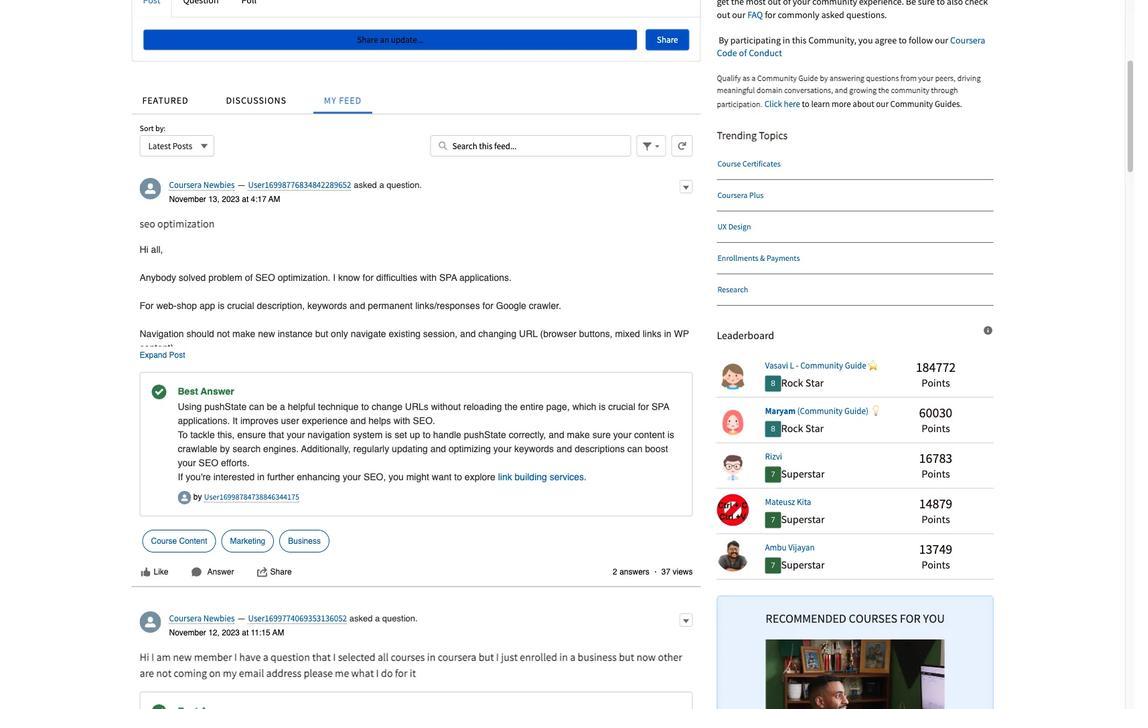 Task type: locate. For each thing, give the bounding box(es) containing it.
— up november 12, 2023 at 11:15 am 'link'
[[237, 614, 246, 624]]

community down community
[[891, 99, 933, 110]]

text default image for answer
[[191, 567, 202, 578]]

for right 'faq'
[[765, 9, 776, 21]]

share left an
[[357, 34, 378, 45]]

1 vertical spatial at
[[242, 629, 249, 638]]

0 vertical spatial make
[[232, 329, 255, 339]]

newbies inside coursera newbies — user1699774069353136052 asked a question. november 12, 2023 at 11:15 am
[[203, 613, 235, 624]]

is right which
[[599, 402, 606, 412]]

2 points from the top
[[922, 422, 950, 436]]

might
[[406, 472, 429, 483]]

course certificates link
[[718, 149, 994, 180]]

user1699774069353136052, november 12, 2023 at 11:15 am element
[[132, 604, 701, 710]]

— inside coursera newbies — user16998776834842289652 asked a question. november 13, 2023 at 4:17 am
[[237, 180, 246, 190]]

0 horizontal spatial make
[[232, 329, 255, 339]]

points inside 184772 points
[[922, 377, 950, 390]]

0 horizontal spatial crucial
[[227, 301, 254, 311]]

text default image left the like
[[140, 567, 151, 578]]

1 vertical spatial superstar image
[[765, 513, 781, 529]]

i left just
[[496, 651, 499, 665]]

0 horizontal spatial share
[[270, 568, 292, 578]]

in left further
[[257, 472, 265, 483]]

by down this,
[[220, 444, 230, 455]]

2 star from the top
[[806, 422, 824, 436]]

research
[[718, 285, 748, 295]]

1 horizontal spatial course
[[718, 159, 741, 169]]

superstar image down rizvi
[[765, 467, 781, 484]]

points down 16783
[[922, 468, 950, 481]]

0 vertical spatial not
[[217, 329, 230, 339]]

for up the content
[[638, 402, 649, 412]]

i up "me"
[[333, 651, 336, 665]]

of right code
[[739, 47, 747, 59]]

answer down the marketing
[[207, 568, 234, 578]]

1 — from the top
[[237, 180, 246, 190]]

november inside coursera newbies — user1699774069353136052 asked a question. november 12, 2023 at 11:15 am
[[169, 629, 206, 638]]

like button
[[140, 567, 169, 579]]

0 horizontal spatial text default image
[[140, 567, 151, 578]]

2 newbies from the top
[[203, 613, 235, 624]]

1 at from the top
[[242, 195, 249, 204]]

2 rock star from the top
[[781, 422, 824, 436]]

hi for hi i am new member  i have a question that i selected all courses in coursera but i just enrolled in a business but now other are not coming on my email address please me what i do for it
[[140, 651, 149, 665]]

boost
[[645, 444, 668, 455]]

points inside 60030 points
[[922, 422, 950, 436]]

0 horizontal spatial not
[[156, 667, 172, 681]]

3 text default image from the left
[[257, 567, 268, 578]]

answer inside best answer using pushstate can be a helpful technique to change urls without reloading the entire page, which is crucial for spa applications. it improves user experience and helps with seo. to tackle this, ensure that your navigation system is set up to handle pushstate correctly, and make sure your content is crawlable by search engines. additionally, regularly updating and optimizing your keywords and descriptions can boost your seo efforts. if you're interested in further enhancing your seo, you might want to explore link building services.
[[201, 387, 234, 397]]

recommended courses for you
[[766, 606, 945, 628]]

asked right user16998776834842289652 link
[[354, 180, 377, 190]]

november left 12,
[[169, 629, 206, 638]]

2023 right 13,
[[222, 195, 240, 204]]

star for 60030
[[806, 422, 824, 436]]

points inside 16783 points
[[922, 468, 950, 481]]

existing
[[389, 329, 421, 339]]

1 vertical spatial seo
[[199, 458, 218, 469]]

november inside coursera newbies — user16998776834842289652 asked a question. november 13, 2023 at 4:17 am
[[169, 195, 206, 204]]

2 vertical spatial community
[[801, 361, 843, 372]]

newbies for optimization
[[203, 179, 235, 190]]

0 horizontal spatial the
[[505, 402, 518, 412]]

newbies up 13,
[[203, 179, 235, 190]]

1 horizontal spatial you
[[859, 34, 873, 46]]

2 november from the top
[[169, 629, 206, 638]]

rock star down -
[[781, 377, 824, 390]]

question. inside coursera newbies — user16998776834842289652 asked a question. november 13, 2023 at 4:17 am
[[387, 180, 422, 190]]

the
[[878, 85, 890, 96], [505, 402, 518, 412]]

not inside hi i am new member  i have a question that i selected all courses in coursera but i just enrolled in a business but now other are not coming on my email address please me what i do for it
[[156, 667, 172, 681]]

0 horizontal spatial of
[[245, 272, 253, 283]]

but left just
[[479, 651, 494, 665]]

points down 60030
[[922, 422, 950, 436]]

enrollments
[[718, 253, 759, 264]]

course left content
[[151, 537, 177, 547]]

0 vertical spatial hi
[[140, 244, 149, 255]]

at left 4:17
[[242, 195, 249, 204]]

0 vertical spatial newbies
[[203, 179, 235, 190]]

asked for i
[[349, 614, 373, 624]]

1 horizontal spatial not
[[217, 329, 230, 339]]

— inside coursera newbies — user1699774069353136052 asked a question. november 12, 2023 at 11:15 am
[[237, 614, 246, 624]]

1 vertical spatial answer
[[207, 568, 234, 578]]

1 horizontal spatial new
[[258, 329, 275, 339]]

1 vertical spatial spa
[[652, 402, 669, 412]]

content
[[634, 430, 665, 441]]

0 horizontal spatial community
[[757, 73, 797, 83]]

0 horizontal spatial our
[[876, 99, 889, 110]]

the left entire
[[505, 402, 518, 412]]

—
[[237, 180, 246, 190], [237, 614, 246, 624]]

2023 inside coursera newbies — user1699774069353136052 asked a question. november 12, 2023 at 11:15 am
[[222, 629, 240, 638]]

0 vertical spatial community
[[757, 73, 797, 83]]

0 vertical spatial —
[[237, 180, 246, 190]]

user16998784738846344175
[[204, 492, 299, 503]]

questions.
[[846, 9, 887, 21]]

coursera inside coursera newbies — user1699774069353136052 asked a question. november 12, 2023 at 11:15 am
[[169, 613, 202, 624]]

𝗠𝗮𝗿𝘆𝗮𝗺
[[765, 406, 796, 417]]

coursera left plus
[[718, 191, 748, 201]]

by
[[719, 34, 729, 46]]

newbies
[[203, 179, 235, 190], [203, 613, 235, 624]]

0 horizontal spatial but
[[315, 329, 328, 339]]

optimizing
[[449, 444, 491, 455]]

1 rock star from the top
[[781, 377, 824, 390]]

best answer using pushstate can be a helpful technique to change urls without reloading the entire page, which is crucial for spa applications. it improves user experience and helps with seo. to tackle this, ensure that your navigation system is set up to handle pushstate correctly, and make sure your content is crawlable by search engines. additionally, regularly updating and optimizing your keywords and descriptions can boost your seo efforts. if you're interested in further enhancing your seo, you might want to explore link building services.
[[178, 387, 674, 483]]

guide left ⭐️
[[845, 361, 866, 372]]

1 horizontal spatial can
[[627, 444, 643, 455]]

2 coursera newbies link from the top
[[169, 613, 235, 625]]

course down trending
[[718, 159, 741, 169]]

1 superstar image from the top
[[765, 467, 781, 484]]

points down 184772
[[922, 377, 950, 390]]

text default image down 'marketing' link
[[257, 567, 268, 578]]

1 rock from the top
[[781, 377, 803, 390]]

you left agree
[[859, 34, 873, 46]]

share inside popup button
[[270, 568, 292, 578]]

crucial
[[227, 301, 254, 311], [608, 402, 636, 412]]

60030
[[919, 405, 953, 422]]

0 vertical spatial the
[[878, 85, 890, 96]]

1 horizontal spatial our
[[935, 34, 949, 46]]

1 2023 from the top
[[222, 195, 240, 204]]

coursera inside coursera newbies — user16998776834842289652 asked a question. november 13, 2023 at 4:17 am
[[169, 179, 202, 190]]

keywords inside best answer using pushstate can be a helpful technique to change urls without reloading the entire page, which is crucial for spa applications. it improves user experience and helps with seo. to tackle this, ensure that your navigation system is set up to handle pushstate correctly, and make sure your content is crawlable by search engines. additionally, regularly updating and optimizing your keywords and descriptions can boost your seo efforts. if you're interested in further enhancing your seo, you might want to explore link building services.
[[514, 444, 554, 455]]

0 vertical spatial that
[[269, 430, 284, 441]]

and inside navigation should not make new instance but only navigate existing session, and changing url (browser buttons, mixed links in wp content).
[[460, 329, 476, 339]]

community inside qualify as a community guide by answering questions from your peers, driving meaningful domain conversations, and growing the community through participation.
[[757, 73, 797, 83]]

and down answering
[[835, 85, 848, 96]]

at left the 11:15
[[242, 629, 249, 638]]

0 vertical spatial seo
[[255, 272, 275, 283]]

0 vertical spatial of
[[739, 47, 747, 59]]

can down the content
[[627, 444, 643, 455]]

text default image inside the like button
[[140, 567, 151, 578]]

user1699774069353136052 link
[[248, 613, 347, 625]]

ambu vijayan link
[[765, 543, 815, 554]]

user1699774069353136052 image
[[140, 612, 161, 634]]

but left now
[[619, 651, 634, 665]]

2 — from the top
[[237, 614, 246, 624]]

2023 inside coursera newbies — user16998776834842289652 asked a question. november 13, 2023 at 4:17 am
[[222, 195, 240, 204]]

am
[[269, 195, 280, 204], [272, 629, 284, 638]]

1 horizontal spatial spa
[[652, 402, 669, 412]]

seo up you're
[[199, 458, 218, 469]]

star for 184772
[[806, 377, 824, 390]]

at inside coursera newbies — user16998776834842289652 asked a question. november 13, 2023 at 4:17 am
[[242, 195, 249, 204]]

coursera right user16998776834842289652 image
[[169, 179, 202, 190]]

community up the domain
[[757, 73, 797, 83]]

2023
[[222, 195, 240, 204], [222, 629, 240, 638]]

asked inside coursera newbies — user1699774069353136052 asked a question. november 12, 2023 at 11:15 am
[[349, 614, 373, 624]]

1 horizontal spatial of
[[739, 47, 747, 59]]

1 vertical spatial course
[[151, 537, 177, 547]]

coursera newbies link up 12,
[[169, 613, 235, 625]]

pushstate up the it
[[204, 402, 247, 412]]

applications. up google
[[459, 272, 512, 283]]

latest posts
[[148, 140, 192, 152]]

0 vertical spatial star
[[806, 377, 824, 390]]

0 vertical spatial crucial
[[227, 301, 254, 311]]

with right difficulties
[[420, 272, 437, 283]]

1 vertical spatial rock
[[781, 422, 803, 436]]

session,
[[423, 329, 458, 339]]

1 vertical spatial star
[[806, 422, 824, 436]]

1 vertical spatial our
[[876, 99, 889, 110]]

link building services. link
[[498, 472, 587, 483]]

by inside qualify as a community guide by answering questions from your peers, driving meaningful domain conversations, and growing the community through participation.
[[820, 73, 828, 83]]

Search this feed... search field
[[430, 135, 631, 157]]

expand post link
[[140, 350, 693, 362]]

just
[[501, 651, 518, 665]]

share inside button
[[657, 34, 678, 45]]

community,
[[809, 34, 857, 46]]

2 text default image from the left
[[191, 567, 202, 578]]

1 horizontal spatial with
[[420, 272, 437, 283]]

text default image inside 'answer' button
[[191, 567, 202, 578]]

crucial up sure
[[608, 402, 636, 412]]

web-
[[156, 301, 177, 311]]

2 superstar from the top
[[781, 513, 825, 527]]

share an update... button
[[143, 29, 638, 51]]

1 vertical spatial superstar
[[781, 513, 825, 527]]

0 vertical spatial rock
[[781, 377, 803, 390]]

share inside 'button'
[[357, 34, 378, 45]]

to right want
[[454, 472, 462, 483]]

0 horizontal spatial guide
[[799, 73, 818, 83]]

spa
[[439, 272, 457, 283], [652, 402, 669, 412]]

1 horizontal spatial keywords
[[514, 444, 554, 455]]

user16998776834842289652 image
[[140, 178, 161, 200]]

november for optimization
[[169, 195, 206, 204]]

am inside coursera newbies — user1699774069353136052 asked a question. november 12, 2023 at 11:15 am
[[272, 629, 284, 638]]

2 2023 from the top
[[222, 629, 240, 638]]

and down page,
[[549, 430, 564, 441]]

tab list
[[132, 0, 701, 18]]

13749 points
[[919, 542, 953, 572]]

1 vertical spatial november
[[169, 629, 206, 638]]

3 points from the top
[[922, 468, 950, 481]]

newbies for i
[[203, 613, 235, 624]]

asked up community,
[[821, 9, 845, 21]]

14879 points
[[919, 496, 953, 527]]

of inside coursera code of conduct
[[739, 47, 747, 59]]

superstar image for 16783
[[765, 467, 781, 484]]

it
[[410, 667, 416, 681]]

new inside hi i am new member  i have a question that i selected all courses in coursera but i just enrolled in a business but now other are not coming on my email address please me what i do for it
[[173, 651, 192, 665]]

points inside 13749 points
[[922, 559, 950, 572]]

november 12, 2023 at 11:15 am link
[[169, 629, 284, 638]]

november
[[169, 195, 206, 204], [169, 629, 206, 638]]

not right should
[[217, 329, 230, 339]]

that inside hi i am new member  i have a question that i selected all courses in coursera but i just enrolled in a business but now other are not coming on my email address please me what i do for it
[[312, 651, 331, 665]]

enrolled
[[520, 651, 557, 665]]

1 vertical spatial hi
[[140, 651, 149, 665]]

keywords down anybody solved problem of seo optimization. i know for difficulties with spa applications. at the left top of page
[[307, 301, 347, 311]]

superstar down vijayan
[[781, 559, 825, 572]]

that up engines. on the left bottom
[[269, 430, 284, 441]]

course inside course certificates link
[[718, 159, 741, 169]]

rock for 184772
[[781, 377, 803, 390]]

0 vertical spatial am
[[269, 195, 280, 204]]

rock
[[781, 377, 803, 390], [781, 422, 803, 436]]

coursera newbies link for optimization
[[169, 179, 235, 191]]

ambu vijayan
[[765, 543, 815, 554]]

0 vertical spatial at
[[242, 195, 249, 204]]

1 points from the top
[[922, 377, 950, 390]]

crucial inside best answer using pushstate can be a helpful technique to change urls without reloading the entire page, which is crucial for spa applications. it improves user experience and helps with seo. to tackle this, ensure that your navigation system is set up to handle pushstate correctly, and make sure your content is crawlable by search engines. additionally, regularly updating and optimizing your keywords and descriptions can boost your seo efforts. if you're interested in further enhancing your seo, you might want to explore link building services.
[[608, 402, 636, 412]]

my feed
[[324, 95, 362, 107]]

points inside 14879 points
[[922, 514, 950, 527]]

course inside "course content" link
[[151, 537, 177, 547]]

meaningful
[[717, 85, 755, 96]]

184772 points
[[916, 359, 956, 390]]

1 vertical spatial applications.
[[178, 416, 230, 426]]

google data analytics image
[[766, 641, 945, 710]]

1 horizontal spatial by
[[220, 444, 230, 455]]

coursera up driving
[[950, 34, 986, 46]]

rock down 𝗠𝗮𝗿𝘆𝗮𝗺
[[781, 422, 803, 436]]

which
[[572, 402, 596, 412]]

1 vertical spatial keywords
[[514, 444, 554, 455]]

make right should
[[232, 329, 255, 339]]

points for 184772
[[922, 377, 950, 390]]

Sort by: button
[[140, 135, 214, 157]]

your up link at left
[[494, 444, 512, 455]]

coursera right user1699774069353136052 'icon'
[[169, 613, 202, 624]]

hi inside hi i am new member  i have a question that i selected all courses in coursera but i just enrolled in a business but now other are not coming on my email address please me what i do for it
[[140, 651, 149, 665]]

click
[[765, 99, 782, 110]]

rock star down (community
[[781, 422, 824, 436]]

answer right best
[[201, 387, 234, 397]]

text default image inside share popup button
[[257, 567, 268, 578]]

1 vertical spatial question.
[[382, 614, 418, 624]]

seo up description,
[[255, 272, 275, 283]]

points down 13749
[[922, 559, 950, 572]]

handle
[[433, 430, 461, 441]]

user16998776834842289652, november 13, 2023 at 4:17 am element
[[132, 170, 701, 587]]

superstar image
[[765, 467, 781, 484], [765, 513, 781, 529]]

guide for ⭐️
[[845, 361, 866, 372]]

1 vertical spatial guide
[[845, 361, 866, 372]]

conduct
[[749, 47, 782, 59]]

0 vertical spatial guide
[[799, 73, 818, 83]]

spa up links/responses
[[439, 272, 457, 283]]

1 vertical spatial coursera newbies link
[[169, 613, 235, 625]]

update...
[[391, 34, 424, 45]]

newbies up 12,
[[203, 613, 235, 624]]

mixed
[[615, 329, 640, 339]]

rock star for 184772
[[781, 377, 824, 390]]

community
[[757, 73, 797, 83], [891, 99, 933, 110], [801, 361, 843, 372]]

by right user16998784738846344175 icon
[[193, 493, 202, 503]]

not
[[217, 329, 230, 339], [156, 667, 172, 681]]

new up 'coming'
[[173, 651, 192, 665]]

1 horizontal spatial community
[[801, 361, 843, 372]]

discussions link
[[215, 78, 297, 114]]

seo
[[255, 272, 275, 283], [199, 458, 218, 469]]

crucial down the 'problem'
[[227, 301, 254, 311]]

topics
[[759, 129, 788, 142]]

sort
[[140, 123, 154, 134]]

faq link
[[748, 9, 763, 21]]

1 star from the top
[[806, 377, 824, 390]]

1 newbies from the top
[[203, 179, 235, 190]]

1 coursera newbies link from the top
[[169, 179, 235, 191]]

click here link
[[765, 99, 800, 110]]

1 horizontal spatial that
[[312, 651, 331, 665]]

star down "vasavi l - community guide ⭐️"
[[806, 377, 824, 390]]

that up please
[[312, 651, 331, 665]]

spa up the content
[[652, 402, 669, 412]]

recommended
[[766, 606, 847, 628]]

coursera newbies link inside user1699774069353136052, november 12, 2023 at 11:15 am element
[[169, 613, 235, 625]]

0 horizontal spatial keywords
[[307, 301, 347, 311]]

0 vertical spatial question.
[[387, 180, 422, 190]]

1 vertical spatial rock star
[[781, 422, 824, 436]]

seo
[[140, 217, 155, 231]]

1 text default image from the left
[[140, 567, 151, 578]]

answering
[[830, 73, 865, 83]]

0 horizontal spatial course
[[151, 537, 177, 547]]

expand post
[[140, 351, 185, 361]]

0 vertical spatial superstar
[[781, 468, 825, 481]]

expand
[[140, 351, 167, 361]]

new inside navigation should not make new instance but only navigate existing session, and changing url (browser buttons, mixed links in wp content).
[[258, 329, 275, 339]]

2 rock from the top
[[781, 422, 803, 436]]

0 vertical spatial applications.
[[459, 272, 512, 283]]

at inside coursera newbies — user1699774069353136052 asked a question. november 12, 2023 at 11:15 am
[[242, 629, 249, 638]]

0 vertical spatial rock star
[[781, 377, 824, 390]]

am right 4:17
[[269, 195, 280, 204]]

you
[[859, 34, 873, 46], [389, 472, 404, 483]]

1 vertical spatial make
[[567, 430, 590, 441]]

courses
[[391, 651, 425, 665]]

1 vertical spatial 2023
[[222, 629, 240, 638]]

1 horizontal spatial applications.
[[459, 272, 512, 283]]

11:15
[[251, 629, 270, 638]]

1 vertical spatial asked
[[354, 180, 377, 190]]

1 vertical spatial crucial
[[608, 402, 636, 412]]

1 vertical spatial with
[[394, 416, 410, 426]]

am inside coursera newbies — user16998776834842289652 asked a question. november 13, 2023 at 4:17 am
[[269, 195, 280, 204]]

coursera inside coursera code of conduct
[[950, 34, 986, 46]]

guide inside qualify as a community guide by answering questions from your peers, driving meaningful domain conversations, and growing the community through participation.
[[799, 73, 818, 83]]

commonly
[[778, 9, 820, 21]]

ux design
[[718, 222, 751, 232]]

2 horizontal spatial by
[[820, 73, 828, 83]]

asked inside coursera newbies — user16998776834842289652 asked a question. november 13, 2023 at 4:17 am
[[354, 180, 377, 190]]

1 november from the top
[[169, 195, 206, 204]]

for inside best answer using pushstate can be a helpful technique to change urls without reloading the entire page, which is crucial for spa applications. it improves user experience and helps with seo. to tackle this, ensure that your navigation system is set up to handle pushstate correctly, and make sure your content is crawlable by search engines. additionally, regularly updating and optimizing your keywords and descriptions can boost your seo efforts. if you're interested in further enhancing your seo, you might want to explore link building services.
[[638, 402, 649, 412]]

new left instance at the top left of the page
[[258, 329, 275, 339]]

that
[[269, 430, 284, 441], [312, 651, 331, 665]]

0 vertical spatial can
[[249, 402, 264, 412]]

newbies inside coursera newbies — user16998776834842289652 asked a question. november 13, 2023 at 4:17 am
[[203, 179, 235, 190]]

hi up are
[[140, 651, 149, 665]]

now
[[637, 651, 656, 665]]

as
[[743, 73, 750, 83]]

coursera code of conduct
[[717, 34, 986, 59]]

0 vertical spatial new
[[258, 329, 275, 339]]

the down questions
[[878, 85, 890, 96]]

1 horizontal spatial seo
[[255, 272, 275, 283]]

community for by
[[757, 73, 797, 83]]

1 vertical spatial the
[[505, 402, 518, 412]]

community right -
[[801, 361, 843, 372]]

share left by
[[657, 34, 678, 45]]

0 horizontal spatial can
[[249, 402, 264, 412]]

0 vertical spatial 2023
[[222, 195, 240, 204]]

by inside by user16998784738846344175
[[193, 493, 202, 503]]

correctly,
[[509, 430, 546, 441]]

2 vertical spatial superstar
[[781, 559, 825, 572]]

0 horizontal spatial spa
[[439, 272, 457, 283]]

business
[[288, 537, 321, 547]]

pushstate up optimizing
[[464, 430, 506, 441]]

5 points from the top
[[922, 559, 950, 572]]

— for i
[[237, 614, 246, 624]]

1 hi from the top
[[140, 244, 149, 255]]

by up conversations,
[[820, 73, 828, 83]]

the inside best answer using pushstate can be a helpful technique to change urls without reloading the entire page, which is crucial for spa applications. it improves user experience and helps with seo. to tackle this, ensure that your navigation system is set up to handle pushstate correctly, and make sure your content is crawlable by search engines. additionally, regularly updating and optimizing your keywords and descriptions can boost your seo efforts. if you're interested in further enhancing your seo, you might want to explore link building services.
[[505, 402, 518, 412]]

enrollments & payments
[[718, 253, 800, 264]]

1 vertical spatial of
[[245, 272, 253, 283]]

hi inside user16998776834842289652, november 13, 2023 at 4:17 am 'element'
[[140, 244, 149, 255]]

hi left the 'all,'
[[140, 244, 149, 255]]

1 superstar from the top
[[781, 468, 825, 481]]

1 vertical spatial new
[[173, 651, 192, 665]]

of right the 'problem'
[[245, 272, 253, 283]]

1 vertical spatial you
[[389, 472, 404, 483]]

applications. up tackle
[[178, 416, 230, 426]]

i left am
[[151, 651, 154, 665]]

2 vertical spatial by
[[193, 493, 202, 503]]

1 horizontal spatial guide
[[845, 361, 866, 372]]

0 vertical spatial by
[[820, 73, 828, 83]]

1 vertical spatial am
[[272, 629, 284, 638]]

0 vertical spatial with
[[420, 272, 437, 283]]

2 superstar image from the top
[[765, 513, 781, 529]]

4 points from the top
[[922, 514, 950, 527]]

text default image down content
[[191, 567, 202, 578]]

2023 right 12,
[[222, 629, 240, 638]]

our right about
[[876, 99, 889, 110]]

0 vertical spatial pushstate
[[204, 402, 247, 412]]

rock star image
[[765, 422, 781, 438]]

rock star for 60030
[[781, 422, 824, 436]]

0 vertical spatial our
[[935, 34, 949, 46]]

app
[[200, 301, 215, 311]]

2 hi from the top
[[140, 651, 149, 665]]

solved
[[179, 272, 206, 283]]

make inside best answer using pushstate can be a helpful technique to change urls without reloading the entire page, which is crucial for spa applications. it improves user experience and helps with seo. to tackle this, ensure that your navigation system is set up to handle pushstate correctly, and make sure your content is crawlable by search engines. additionally, regularly updating and optimizing your keywords and descriptions can boost your seo efforts. if you're interested in further enhancing your seo, you might want to explore link building services.
[[567, 430, 590, 441]]

user16998784738846344175 link
[[204, 492, 299, 504]]

2 horizontal spatial share
[[657, 34, 678, 45]]

mateusz kita link
[[765, 497, 811, 508]]

your
[[918, 73, 934, 83], [287, 430, 305, 441], [613, 430, 632, 441], [494, 444, 512, 455], [178, 458, 196, 469], [343, 472, 361, 483]]

search
[[233, 444, 261, 455]]

superstar up kita
[[781, 468, 825, 481]]

coursera newbies — user16998776834842289652 asked a question. november 13, 2023 at 4:17 am
[[169, 179, 422, 204]]

1 vertical spatial pushstate
[[464, 430, 506, 441]]

1 vertical spatial community
[[891, 99, 933, 110]]

a inside best answer using pushstate can be a helpful technique to change urls without reloading the entire page, which is crucial for spa applications. it improves user experience and helps with seo. to tackle this, ensure that your navigation system is set up to handle pushstate correctly, and make sure your content is crawlable by search engines. additionally, regularly updating and optimizing your keywords and descriptions can boost your seo efforts. if you're interested in further enhancing your seo, you might want to explore link building services.
[[280, 402, 285, 412]]

a inside qualify as a community guide by answering questions from your peers, driving meaningful domain conversations, and growing the community through participation.
[[752, 73, 756, 83]]

0 vertical spatial november
[[169, 195, 206, 204]]

question. inside coursera newbies — user1699774069353136052 asked a question. november 12, 2023 at 11:15 am
[[382, 614, 418, 624]]

3 superstar from the top
[[781, 559, 825, 572]]

text default image
[[140, 567, 151, 578], [191, 567, 202, 578], [257, 567, 268, 578]]

your right from
[[918, 73, 934, 83]]

2 at from the top
[[242, 629, 249, 638]]

1 vertical spatial —
[[237, 614, 246, 624]]

0 horizontal spatial that
[[269, 430, 284, 441]]

(community
[[797, 406, 843, 417]]

am right the 11:15
[[272, 629, 284, 638]]

share down business
[[270, 568, 292, 578]]

— for optimization
[[237, 180, 246, 190]]

and right session, on the left of page
[[460, 329, 476, 339]]

superstar image down mateusz
[[765, 513, 781, 529]]

links
[[643, 329, 662, 339]]

is left set
[[385, 430, 392, 441]]



Task type: vqa. For each thing, say whether or not it's contained in the screenshot.
navigate
yes



Task type: describe. For each thing, give the bounding box(es) containing it.
coursera for coursera newbies — user16998776834842289652 asked a question. november 13, 2023 at 4:17 am
[[169, 179, 202, 190]]

user
[[281, 416, 299, 426]]

coursera code of conduct link
[[717, 34, 986, 59]]

spa inside best answer using pushstate can be a helpful technique to change urls without reloading the entire page, which is crucial for spa applications. it improves user experience and helps with seo. to tackle this, ensure that your navigation system is set up to handle pushstate correctly, and make sure your content is crawlable by search engines. additionally, regularly updating and optimizing your keywords and descriptions can boost your seo efforts. if you're interested in further enhancing your seo, you might want to explore link building services.
[[652, 402, 669, 412]]

course for course content
[[151, 537, 177, 547]]

coursera for coursera newbies — user1699774069353136052 asked a question. november 12, 2023 at 11:15 am
[[169, 613, 202, 624]]

interested
[[213, 472, 255, 483]]

email
[[239, 667, 264, 681]]

and down handle at the bottom left
[[430, 444, 446, 455]]

link
[[498, 472, 512, 483]]

learn
[[811, 99, 830, 110]]

1 horizontal spatial pushstate
[[464, 430, 506, 441]]

points for 16783
[[922, 468, 950, 481]]

description,
[[257, 301, 305, 311]]

i left have
[[234, 651, 237, 665]]

hi for hi all,
[[140, 244, 149, 255]]

featured link
[[132, 78, 199, 114]]

mateusz
[[765, 497, 795, 508]]

through
[[931, 85, 958, 96]]

guides.
[[935, 99, 962, 110]]

follow
[[909, 34, 933, 46]]

superstar for 13749
[[781, 559, 825, 572]]

in inside best answer using pushstate can be a helpful technique to change urls without reloading the entire page, which is crucial for spa applications. it improves user experience and helps with seo. to tackle this, ensure that your navigation system is set up to handle pushstate correctly, and make sure your content is crawlable by search engines. additionally, regularly updating and optimizing your keywords and descriptions can boost your seo efforts. if you're interested in further enhancing your seo, you might want to explore link building services.
[[257, 472, 265, 483]]

navigate
[[351, 329, 386, 339]]

feed
[[339, 95, 362, 107]]

instance
[[278, 329, 313, 339]]

184772
[[916, 359, 956, 376]]

2023 for i
[[222, 629, 240, 638]]

qualify as a community guide by answering questions from your peers, driving meaningful domain conversations, and growing the community through participation.
[[717, 73, 981, 110]]

this,
[[217, 430, 235, 441]]

is right app
[[218, 301, 225, 311]]

in right courses
[[427, 651, 436, 665]]

not inside navigation should not make new instance but only navigate existing session, and changing url (browser buttons, mixed links in wp content).
[[217, 329, 230, 339]]

for web-shop app is crucial description, keywords and permanent links/responses for google crawler.
[[140, 301, 561, 311]]

is up the boost at the right of the page
[[668, 430, 674, 441]]

by:
[[155, 123, 166, 134]]

at for i
[[242, 629, 249, 638]]

of inside user16998776834842289652, november 13, 2023 at 4:17 am 'element'
[[245, 272, 253, 283]]

coursera plus
[[718, 191, 764, 201]]

⭐️
[[868, 361, 877, 372]]

rock star image
[[765, 376, 781, 392]]

for left google
[[483, 301, 494, 311]]

with inside best answer using pushstate can be a helpful technique to change urls without reloading the entire page, which is crucial for spa applications. it improves user experience and helps with seo. to tackle this, ensure that your navigation system is set up to handle pushstate correctly, and make sure your content is crawlable by search engines. additionally, regularly updating and optimizing your keywords and descriptions can boost your seo efforts. if you're interested in further enhancing your seo, you might want to explore link building services.
[[394, 416, 410, 426]]

you inside best answer using pushstate can be a helpful technique to change urls without reloading the entire page, which is crucial for spa applications. it improves user experience and helps with seo. to tackle this, ensure that your navigation system is set up to handle pushstate correctly, and make sure your content is crawlable by search engines. additionally, regularly updating and optimizing your keywords and descriptions can boost your seo efforts. if you're interested in further enhancing your seo, you might want to explore link building services.
[[389, 472, 404, 483]]

2023 for optimization
[[222, 195, 240, 204]]

november for i
[[169, 629, 206, 638]]

design
[[729, 222, 751, 232]]

hi i am new member  i have a question that i selected all courses in coursera but i just enrolled in a business but now other are not coming on my email address please me what i do for it
[[140, 651, 682, 681]]

i inside user16998776834842289652, november 13, 2023 at 4:17 am 'element'
[[333, 272, 336, 283]]

to
[[178, 430, 188, 441]]

share button
[[256, 567, 292, 579]]

without
[[431, 402, 461, 412]]

in right enrolled
[[559, 651, 568, 665]]

and up services.
[[557, 444, 572, 455]]

user16998784738846344175 image
[[178, 492, 191, 505]]

for right know
[[363, 272, 374, 283]]

views
[[673, 568, 693, 578]]

vasavi
[[765, 361, 788, 372]]

participating
[[731, 34, 781, 46]]

user1699774069353136052
[[248, 613, 347, 624]]

your down user
[[287, 430, 305, 441]]

have
[[239, 651, 261, 665]]

ensure
[[237, 430, 266, 441]]

like
[[154, 568, 168, 578]]

it
[[233, 416, 238, 426]]

peers,
[[935, 73, 956, 83]]

2 answers status
[[613, 567, 662, 579]]

business
[[578, 651, 617, 665]]

post
[[169, 351, 185, 361]]

1 horizontal spatial but
[[479, 651, 494, 665]]

optimization
[[157, 217, 215, 231]]

💡
[[870, 406, 879, 417]]

to right agree
[[899, 34, 907, 46]]

the inside qualify as a community guide by answering questions from your peers, driving meaningful domain conversations, and growing the community through participation.
[[878, 85, 890, 96]]

am
[[156, 651, 171, 665]]

for
[[140, 301, 154, 311]]

using
[[178, 402, 202, 412]]

superstar for 16783
[[781, 468, 825, 481]]

ux
[[718, 222, 727, 232]]

marketing
[[230, 537, 265, 547]]

sort by:
[[140, 123, 166, 134]]

2 horizontal spatial but
[[619, 651, 634, 665]]

november 13, 2023 at 4:17 am link
[[169, 195, 280, 204]]

enhancing
[[297, 472, 340, 483]]

google
[[496, 301, 526, 311]]

are
[[140, 667, 154, 681]]

𝗠𝗮𝗿𝘆𝗮𝗺 (community guide) 💡 link
[[765, 406, 879, 417]]

4:17
[[251, 195, 267, 204]]

in inside navigation should not make new instance but only navigate existing session, and changing url (browser buttons, mixed links in wp content).
[[664, 329, 671, 339]]

urls
[[405, 402, 429, 412]]

i left do
[[376, 667, 379, 681]]

rock for 60030
[[781, 422, 803, 436]]

13749
[[919, 542, 953, 558]]

up
[[410, 430, 420, 441]]

question. for i
[[382, 614, 418, 624]]

rizvi link
[[765, 452, 782, 463]]

that inside best answer using pushstate can be a helpful technique to change urls without reloading the entire page, which is crucial for spa applications. it improves user experience and helps with seo. to tackle this, ensure that your navigation system is set up to handle pushstate correctly, and make sure your content is crawlable by search engines. additionally, regularly updating and optimizing your keywords and descriptions can boost your seo efforts. if you're interested in further enhancing your seo, you might want to explore link building services.
[[269, 430, 284, 441]]

superstar image
[[765, 559, 781, 575]]

points for 14879
[[922, 514, 950, 527]]

2 answers
[[613, 568, 650, 578]]

buttons,
[[579, 329, 613, 339]]

text default image for like
[[140, 567, 151, 578]]

optimization.
[[278, 272, 330, 283]]

points for 13749
[[922, 559, 950, 572]]

to up helps
[[361, 402, 369, 412]]

for inside hi i am new member  i have a question that i selected all courses in coursera but i just enrolled in a business but now other are not coming on my email address please me what i do for it
[[395, 667, 408, 681]]

0 vertical spatial you
[[859, 34, 873, 46]]

posts
[[173, 140, 192, 152]]

by inside best answer using pushstate can be a helpful technique to change urls without reloading the entire page, which is crucial for spa applications. it improves user experience and helps with seo. to tackle this, ensure that your navigation system is set up to handle pushstate correctly, and make sure your content is crawlable by search engines. additionally, regularly updating and optimizing your keywords and descriptions can boost your seo efforts. if you're interested in further enhancing your seo, you might want to explore link building services.
[[220, 444, 230, 455]]

tackle
[[190, 430, 215, 441]]

know
[[338, 272, 360, 283]]

course for course certificates
[[718, 159, 741, 169]]

to right here
[[802, 99, 810, 110]]

but inside navigation should not make new instance but only navigate existing session, and changing url (browser buttons, mixed links in wp content).
[[315, 329, 328, 339]]

1 vertical spatial can
[[627, 444, 643, 455]]

you
[[923, 606, 945, 628]]

faq for commonly asked questions.
[[748, 9, 887, 21]]

coursera newbies link for i
[[169, 613, 235, 625]]

services.
[[550, 472, 587, 483]]

2 horizontal spatial community
[[891, 99, 933, 110]]

your up 'if'
[[178, 458, 196, 469]]

0 vertical spatial keywords
[[307, 301, 347, 311]]

coursera for coursera plus
[[718, 191, 748, 201]]

0 vertical spatial asked
[[821, 9, 845, 21]]

and down know
[[350, 301, 365, 311]]

your left seo,
[[343, 472, 361, 483]]

your inside qualify as a community guide by answering questions from your peers, driving meaningful domain conversations, and growing the community through participation.
[[918, 73, 934, 83]]

me
[[335, 667, 349, 681]]

set
[[395, 430, 407, 441]]

community for ⭐️
[[801, 361, 843, 372]]

0 horizontal spatial pushstate
[[204, 402, 247, 412]]

at for optimization
[[242, 195, 249, 204]]

points for 60030
[[922, 422, 950, 436]]

your right sure
[[613, 430, 632, 441]]

2
[[613, 568, 617, 578]]

user16998776834842289652 link
[[248, 179, 351, 191]]

and up system
[[350, 416, 366, 426]]

updating
[[392, 444, 428, 455]]

what
[[351, 667, 374, 681]]

superstar for 14879
[[781, 513, 825, 527]]

13,
[[208, 195, 220, 204]]

please
[[304, 667, 333, 681]]

a inside coursera newbies — user16998776834842289652 asked a question. november 13, 2023 at 4:17 am
[[379, 180, 384, 190]]

should
[[187, 329, 214, 339]]

in left the this
[[783, 34, 790, 46]]

experience
[[302, 416, 348, 426]]

am for i
[[272, 629, 284, 638]]

(browser
[[540, 329, 577, 339]]

coursera for coursera code of conduct
[[950, 34, 986, 46]]

guide for by
[[799, 73, 818, 83]]

am for optimization
[[269, 195, 280, 204]]

applications. inside best answer using pushstate can be a helpful technique to change urls without reloading the entire page, which is crucial for spa applications. it improves user experience and helps with seo. to tackle this, ensure that your navigation system is set up to handle pushstate correctly, and make sure your content is crawlable by search engines. additionally, regularly updating and optimizing your keywords and descriptions can boost your seo efforts. if you're interested in further enhancing your seo, you might want to explore link building services.
[[178, 416, 230, 426]]

and inside qualify as a community guide by answering questions from your peers, driving meaningful domain conversations, and growing the community through participation.
[[835, 85, 848, 96]]

want
[[432, 472, 452, 483]]

community
[[891, 85, 930, 96]]

to right up
[[423, 430, 431, 441]]

a inside coursera newbies — user1699774069353136052 asked a question. november 12, 2023 at 11:15 am
[[375, 614, 380, 624]]

12,
[[208, 629, 220, 638]]

courses
[[849, 606, 898, 628]]

superstar image for 14879
[[765, 513, 781, 529]]

for left you
[[900, 606, 921, 628]]

seo inside best answer using pushstate can be a helpful technique to change urls without reloading the entire page, which is crucial for spa applications. it improves user experience and helps with seo. to tackle this, ensure that your navigation system is set up to handle pushstate correctly, and make sure your content is crawlable by search engines. additionally, regularly updating and optimizing your keywords and descriptions can boost your seo efforts. if you're interested in further enhancing your seo, you might want to explore link building services.
[[199, 458, 218, 469]]

𝗠𝗮𝗿𝘆𝗮𝗺 (community guide) 💡
[[765, 406, 879, 417]]

answer inside button
[[207, 568, 234, 578]]

question. for optimization
[[387, 180, 422, 190]]

asked for optimization
[[354, 180, 377, 190]]

make inside navigation should not make new instance but only navigate existing session, and changing url (browser buttons, mixed links in wp content).
[[232, 329, 255, 339]]



